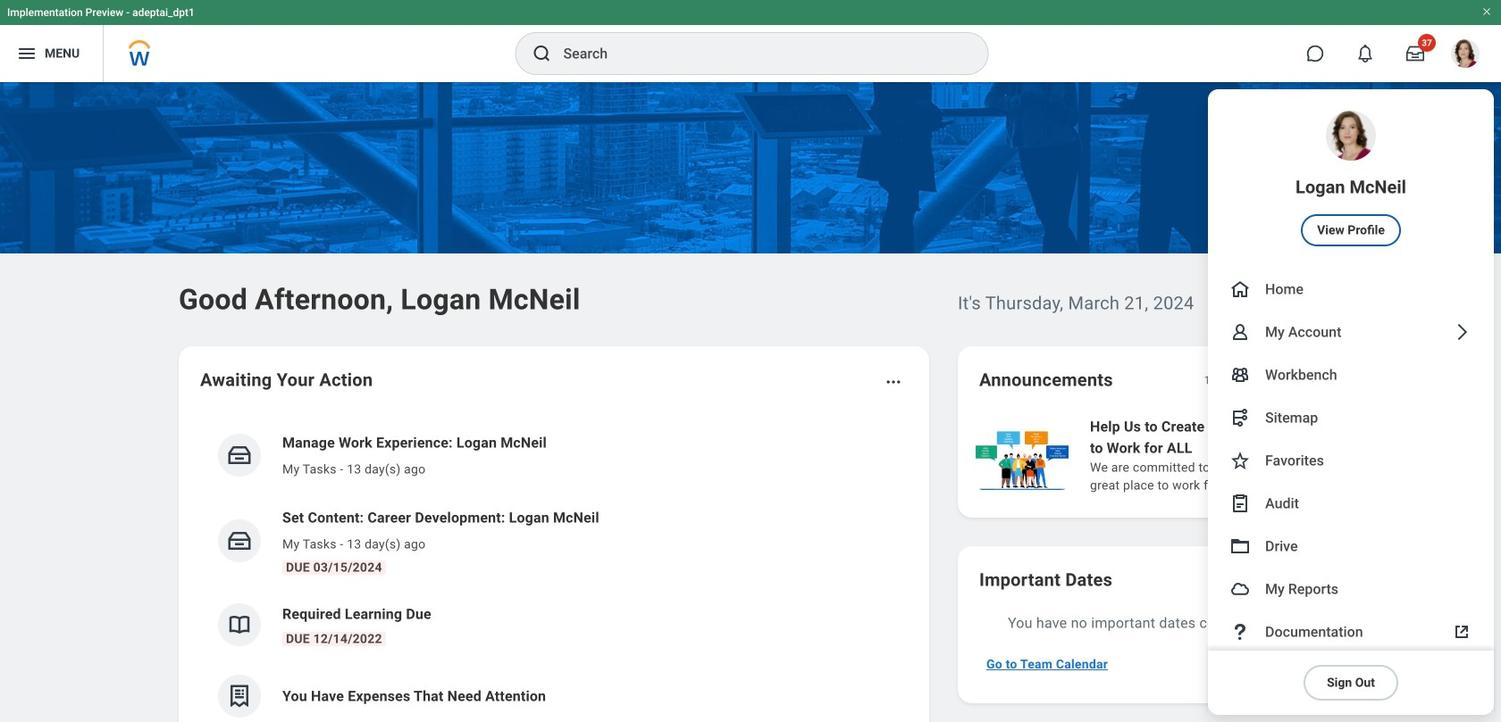 Task type: vqa. For each thing, say whether or not it's contained in the screenshot.
"related actions" image
yes



Task type: locate. For each thing, give the bounding box(es) containing it.
chevron right small image
[[1278, 372, 1296, 390]]

justify image
[[16, 43, 38, 64]]

endpoints image
[[1230, 407, 1251, 429]]

list
[[972, 415, 1501, 497], [200, 418, 908, 723]]

inbox image
[[226, 528, 253, 555]]

question image
[[1230, 622, 1251, 643]]

chevron right image
[[1451, 322, 1473, 343]]

10 menu item from the top
[[1208, 611, 1494, 654]]

banner
[[0, 0, 1501, 716]]

Search Workday  search field
[[563, 34, 951, 73]]

5 menu item from the top
[[1208, 397, 1494, 440]]

book open image
[[226, 612, 253, 639]]

status
[[1204, 374, 1233, 388]]

dashboard expenses image
[[226, 684, 253, 710]]

contact card matrix manager image
[[1230, 365, 1251, 386]]

close environment banner image
[[1482, 6, 1492, 17]]

1 horizontal spatial list
[[972, 415, 1501, 497]]

main content
[[0, 82, 1501, 723]]

search image
[[531, 43, 553, 64]]

menu
[[1208, 89, 1494, 716]]

logan mcneil image
[[1451, 39, 1480, 68]]

menu item
[[1208, 89, 1494, 268], [1208, 268, 1494, 311], [1208, 311, 1494, 354], [1208, 354, 1494, 397], [1208, 397, 1494, 440], [1208, 440, 1494, 483], [1208, 483, 1494, 525], [1208, 525, 1494, 568], [1208, 568, 1494, 611], [1208, 611, 1494, 654]]



Task type: describe. For each thing, give the bounding box(es) containing it.
home image
[[1230, 279, 1251, 300]]

3 menu item from the top
[[1208, 311, 1494, 354]]

paste image
[[1230, 493, 1251, 515]]

2 menu item from the top
[[1208, 268, 1494, 311]]

1 menu item from the top
[[1208, 89, 1494, 268]]

inbox large image
[[1407, 45, 1424, 63]]

0 horizontal spatial list
[[200, 418, 908, 723]]

7 menu item from the top
[[1208, 483, 1494, 525]]

8 menu item from the top
[[1208, 525, 1494, 568]]

star image
[[1230, 450, 1251, 472]]

folder open image
[[1230, 536, 1251, 558]]

9 menu item from the top
[[1208, 568, 1494, 611]]

inbox image
[[226, 442, 253, 469]]

ext link image
[[1451, 622, 1473, 643]]

6 menu item from the top
[[1208, 440, 1494, 483]]

avatar image
[[1230, 579, 1251, 600]]

notifications large image
[[1356, 45, 1374, 63]]

chevron left small image
[[1246, 372, 1264, 390]]

related actions image
[[885, 374, 903, 391]]

4 menu item from the top
[[1208, 354, 1494, 397]]



